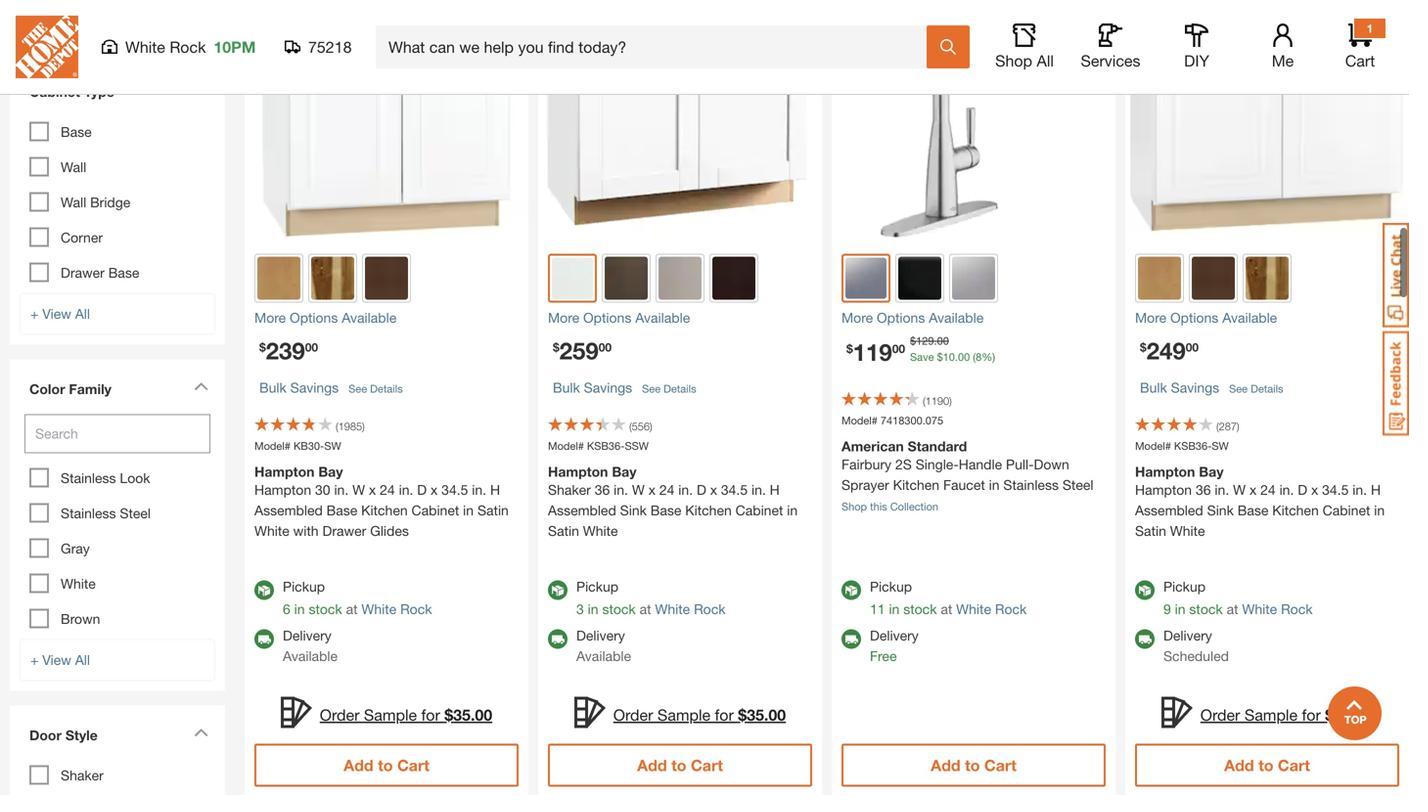 Task type: locate. For each thing, give the bounding box(es) containing it.
3 more from the left
[[841, 310, 873, 326]]

white up 3
[[583, 523, 618, 539]]

0 horizontal spatial ksb36-
[[587, 440, 625, 453]]

model#
[[841, 414, 878, 427], [254, 440, 291, 453], [548, 440, 584, 453], [1135, 440, 1171, 453]]

satin for 249
[[1135, 523, 1166, 539]]

+
[[30, 8, 39, 24], [30, 306, 39, 322], [30, 652, 39, 668]]

shop left the this
[[841, 500, 867, 513]]

24 inside "hampton bay hampton 36 in. w x 24 in. d x 34.5 in. h assembled sink base kitchen cabinet in satin white"
[[1260, 482, 1276, 498]]

1 horizontal spatial sink
[[1207, 502, 1234, 519]]

1 horizontal spatial shop
[[995, 51, 1032, 70]]

1 bay from the left
[[318, 464, 343, 480]]

bulk savings button
[[259, 368, 339, 408], [553, 368, 632, 408], [1140, 368, 1219, 408]]

2 medium oak image from the left
[[1138, 257, 1181, 300]]

rock
[[170, 38, 206, 56], [400, 601, 432, 617], [694, 601, 726, 617], [995, 601, 1027, 617], [1281, 601, 1313, 617]]

delivery available down 3
[[576, 628, 631, 664]]

36 inside "hampton bay hampton 36 in. w x 24 in. d x 34.5 in. h assembled sink base kitchen cabinet in satin white"
[[1196, 482, 1211, 498]]

for for pickup 6 in stock at white rock
[[421, 706, 440, 725]]

w inside hampton bay hampton 30 in. w x 24 in. d x 34.5 in. h assembled base kitchen cabinet in satin white with drawer glides
[[352, 482, 365, 498]]

2 horizontal spatial w
[[1233, 482, 1246, 498]]

2 d from the left
[[697, 482, 706, 498]]

available shipping image for free
[[841, 630, 861, 649]]

0 horizontal spatial for
[[421, 706, 440, 725]]

sw down ( 287 )
[[1212, 440, 1229, 453]]

white rock link for pickup 11 in stock at white rock
[[956, 601, 1027, 617]]

bulk
[[259, 380, 286, 396], [553, 380, 580, 396], [1140, 380, 1167, 396]]

delivery
[[283, 628, 331, 644], [576, 628, 625, 644], [870, 628, 919, 644], [1163, 628, 1212, 644]]

2 order from the left
[[613, 706, 653, 725]]

h inside hampton bay shaker 36 in. w x 24 in. d x 34.5 in. h assembled sink base kitchen cabinet in satin white
[[770, 482, 780, 498]]

base link
[[61, 124, 92, 140]]

hampton 36 in. w x 24 in. d x 34.5 in. h assembled sink base kitchen cabinet in satin white image
[[1125, 0, 1409, 244]]

steel down the look
[[120, 505, 151, 522]]

2 vertical spatial + view all link
[[20, 639, 215, 682]]

all inside button
[[1037, 51, 1054, 70]]

2 horizontal spatial h
[[1371, 482, 1381, 498]]

h for 249
[[1371, 482, 1381, 498]]

2 to from the left
[[671, 756, 686, 775]]

stock inside pickup 3 in stock at white rock
[[602, 601, 636, 617]]

1 vertical spatial + view all
[[30, 306, 90, 322]]

1 vertical spatial wall
[[61, 194, 86, 210]]

at for 9 in stock
[[1227, 601, 1238, 617]]

base
[[61, 124, 92, 140], [108, 265, 139, 281], [326, 502, 357, 519], [650, 502, 681, 519], [1238, 502, 1269, 519]]

1 horizontal spatial d
[[697, 482, 706, 498]]

white right 3
[[655, 601, 690, 617]]

0 vertical spatial view
[[42, 8, 71, 24]]

Search text field
[[24, 414, 210, 454]]

2 options from the left
[[583, 310, 631, 326]]

to for 3 in stock
[[671, 756, 686, 775]]

00 for 259
[[599, 340, 612, 354]]

3 for from the left
[[1302, 706, 1321, 725]]

base up wall link
[[61, 124, 92, 140]]

bulk savings see details up 556
[[553, 380, 696, 396]]

0 horizontal spatial h
[[490, 482, 500, 498]]

pickup inside pickup 3 in stock at white rock
[[576, 579, 618, 595]]

savings for 239
[[290, 380, 339, 396]]

1 horizontal spatial available shipping image
[[841, 630, 861, 649]]

6 x from the left
[[1311, 482, 1318, 498]]

white
[[125, 38, 165, 56], [254, 523, 289, 539], [583, 523, 618, 539], [1170, 523, 1205, 539], [61, 576, 96, 592], [361, 601, 396, 617], [655, 601, 690, 617], [956, 601, 991, 617], [1242, 601, 1277, 617]]

2 horizontal spatial savings
[[1171, 380, 1219, 396]]

( up model# ksb36-sw
[[1216, 420, 1219, 433]]

( for 239
[[336, 420, 338, 433]]

see details button
[[349, 371, 403, 408], [642, 371, 696, 408], [1229, 371, 1283, 408]]

0 vertical spatial .
[[934, 335, 937, 347]]

wall
[[61, 159, 86, 175], [61, 194, 86, 210]]

in inside pickup 6 in stock at white rock
[[294, 601, 305, 617]]

bay inside hampton bay hampton 30 in. w x 24 in. d x 34.5 in. h assembled base kitchen cabinet in satin white with drawer glides
[[318, 464, 343, 480]]

live chat image
[[1383, 223, 1409, 328]]

shaker 36 in. w x 24 in. d x 34.5 in. h assembled sink base kitchen cabinet in satin white image
[[538, 0, 822, 244]]

2 for from the left
[[715, 706, 734, 725]]

0 horizontal spatial sw
[[324, 440, 341, 453]]

0 horizontal spatial steel
[[120, 505, 151, 522]]

stock right "11"
[[903, 601, 937, 617]]

savings down $ 259 00
[[584, 380, 632, 396]]

savings down $ 249 00
[[1171, 380, 1219, 396]]

w inside "hampton bay hampton 36 in. w x 24 in. d x 34.5 in. h assembled sink base kitchen cabinet in satin white"
[[1233, 482, 1246, 498]]

239
[[266, 337, 305, 364]]

00 for 119
[[892, 342, 905, 356]]

natural hickory image
[[1246, 257, 1289, 300]]

2 bulk savings see details from the left
[[553, 380, 696, 396]]

more
[[254, 310, 286, 326], [548, 310, 579, 326], [841, 310, 873, 326], [1135, 310, 1167, 326]]

shaker down model# ksb36-ssw
[[548, 482, 591, 498]]

delivery up free
[[870, 628, 919, 644]]

2 add to cart from the left
[[637, 756, 723, 775]]

available shipping image for available
[[254, 630, 274, 649]]

00 up 10 on the top of the page
[[937, 335, 949, 347]]

0 horizontal spatial satin
[[477, 502, 509, 519]]

h for 259
[[770, 482, 780, 498]]

1 horizontal spatial see
[[642, 383, 661, 396]]

1 vertical spatial shop
[[841, 500, 867, 513]]

1 horizontal spatial h
[[770, 482, 780, 498]]

0 horizontal spatial 35.00
[[453, 706, 492, 725]]

w down ssw on the left
[[632, 482, 645, 498]]

more options available link for 259
[[548, 308, 812, 328]]

2 horizontal spatial for
[[1302, 706, 1321, 725]]

available down "dove gray" icon
[[635, 310, 690, 326]]

stock inside pickup 9 in stock at white rock
[[1189, 601, 1223, 617]]

w for 239
[[352, 482, 365, 498]]

stainless steel image
[[845, 258, 887, 299]]

matte black image
[[898, 257, 941, 300]]

shaker
[[548, 482, 591, 498], [61, 768, 104, 784]]

add to cart button for 3 in stock
[[548, 744, 812, 787]]

delivery inside delivery scheduled
[[1163, 628, 1212, 644]]

rock inside pickup 11 in stock at white rock
[[995, 601, 1027, 617]]

1 vertical spatial + view all link
[[20, 293, 215, 335]]

2 horizontal spatial bulk savings see details
[[1140, 380, 1283, 396]]

delivery down 3
[[576, 628, 625, 644]]

stock for 9 in stock
[[1189, 601, 1223, 617]]

w for 249
[[1233, 482, 1246, 498]]

1 sink from the left
[[620, 502, 647, 519]]

white left with
[[254, 523, 289, 539]]

at right "11"
[[941, 601, 952, 617]]

1 vertical spatial caret icon image
[[194, 729, 208, 737]]

0 vertical spatial shaker
[[548, 482, 591, 498]]

faucet
[[943, 477, 985, 493]]

view up cabinet type
[[42, 8, 71, 24]]

24 inside hampton bay hampton 30 in. w x 24 in. d x 34.5 in. h assembled base kitchen cabinet in satin white with drawer glides
[[380, 482, 395, 498]]

0 vertical spatial + view all link
[[20, 0, 215, 38]]

stock
[[309, 601, 342, 617], [602, 601, 636, 617], [903, 601, 937, 617], [1189, 601, 1223, 617]]

base down bridge
[[108, 265, 139, 281]]

ksb36- up "hampton bay hampton 36 in. w x 24 in. d x 34.5 in. h assembled sink base kitchen cabinet in satin white"
[[1174, 440, 1212, 453]]

2 horizontal spatial d
[[1298, 482, 1307, 498]]

wall down wall link
[[61, 194, 86, 210]]

h inside "hampton bay hampton 36 in. w x 24 in. d x 34.5 in. h assembled sink base kitchen cabinet in satin white"
[[1371, 482, 1381, 498]]

3 w from the left
[[1233, 482, 1246, 498]]

1 vertical spatial view
[[42, 306, 71, 322]]

2 pickup from the left
[[576, 579, 618, 595]]

3 available shipping image from the left
[[1135, 630, 1155, 649]]

see details button up 287
[[1229, 371, 1283, 408]]

available for 119
[[929, 310, 984, 326]]

34.5 inside hampton bay shaker 36 in. w x 24 in. d x 34.5 in. h assembled sink base kitchen cabinet in satin white
[[721, 482, 748, 498]]

+ view all down drawer base on the left top of the page
[[30, 306, 90, 322]]

1 horizontal spatial order
[[613, 706, 653, 725]]

pickup inside pickup 6 in stock at white rock
[[283, 579, 325, 595]]

2 horizontal spatial details
[[1251, 383, 1283, 396]]

in.
[[334, 482, 349, 498], [399, 482, 413, 498], [472, 482, 486, 498], [614, 482, 628, 498], [678, 482, 693, 498], [751, 482, 766, 498], [1215, 482, 1229, 498], [1279, 482, 1294, 498], [1353, 482, 1367, 498]]

in inside hampton bay hampton 30 in. w x 24 in. d x 34.5 in. h assembled base kitchen cabinet in satin white with drawer glides
[[463, 502, 474, 519]]

bulk savings see details for 249
[[1140, 380, 1283, 396]]

0 horizontal spatial shaker
[[61, 768, 104, 784]]

add to cart button for 6 in stock
[[254, 744, 519, 787]]

0 horizontal spatial assembled
[[254, 502, 323, 519]]

stock inside pickup 11 in stock at white rock
[[903, 601, 937, 617]]

1 horizontal spatial bulk
[[553, 380, 580, 396]]

3 delivery from the left
[[870, 628, 919, 644]]

1 vertical spatial drawer
[[322, 523, 366, 539]]

delivery up scheduled on the bottom of the page
[[1163, 628, 1212, 644]]

bulk savings button down $ 239 00
[[259, 368, 339, 408]]

stainless look
[[61, 470, 150, 486]]

services
[[1081, 51, 1140, 70]]

2 horizontal spatial bulk
[[1140, 380, 1167, 396]]

3 bulk savings see details from the left
[[1140, 380, 1283, 396]]

00 inside $ 259 00
[[599, 340, 612, 354]]

1 horizontal spatial delivery available
[[576, 628, 631, 664]]

at inside pickup 3 in stock at white rock
[[640, 601, 651, 617]]

add for 3 in stock
[[637, 756, 667, 775]]

door style link
[[20, 716, 215, 761]]

assembled down model# ksb36-ssw
[[548, 502, 616, 519]]

+ up the color
[[30, 306, 39, 322]]

2 add to cart button from the left
[[548, 744, 812, 787]]

shaker link
[[61, 768, 104, 784]]

0 horizontal spatial bulk
[[259, 380, 286, 396]]

available for 249
[[1222, 310, 1277, 326]]

savings down $ 239 00
[[290, 380, 339, 396]]

1 w from the left
[[352, 482, 365, 498]]

drawer
[[61, 265, 105, 281], [322, 523, 366, 539]]

4 pickup from the left
[[1163, 579, 1206, 595]]

2 horizontal spatial 35.00
[[1334, 706, 1373, 725]]

medium oak image left cognac image
[[1138, 257, 1181, 300]]

w down 287
[[1233, 482, 1246, 498]]

delivery available for 6
[[283, 628, 338, 664]]

stainless up gray link
[[61, 505, 116, 522]]

3 at from the left
[[941, 601, 952, 617]]

white rock link for pickup 6 in stock at white rock
[[361, 601, 432, 617]]

bay down model# ksb36-sw
[[1199, 464, 1224, 480]]

2 add from the left
[[637, 756, 667, 775]]

pickup up 3
[[576, 579, 618, 595]]

white down glides
[[361, 601, 396, 617]]

1 h from the left
[[490, 482, 500, 498]]

4 more from the left
[[1135, 310, 1167, 326]]

2 view from the top
[[42, 306, 71, 322]]

shop left services
[[995, 51, 1032, 70]]

x
[[369, 482, 376, 498], [431, 482, 438, 498], [648, 482, 656, 498], [710, 482, 717, 498], [1250, 482, 1257, 498], [1311, 482, 1318, 498]]

medium oak image for 239
[[257, 257, 300, 300]]

model# up 'american'
[[841, 414, 878, 427]]

all up cabinet type
[[75, 8, 90, 24]]

2 see details button from the left
[[642, 371, 696, 408]]

bulk savings button down $ 259 00
[[553, 368, 632, 408]]

0 horizontal spatial medium oak image
[[257, 257, 300, 300]]

family
[[69, 381, 111, 397]]

diy button
[[1165, 23, 1228, 70]]

pickup up 6
[[283, 579, 325, 595]]

available for pickup image
[[254, 581, 274, 600], [548, 581, 568, 600], [841, 581, 861, 600], [1135, 581, 1155, 600]]

d for 239
[[417, 482, 427, 498]]

0 horizontal spatial see details button
[[349, 371, 403, 408]]

shaker down style
[[61, 768, 104, 784]]

bay inside hampton bay shaker 36 in. w x 24 in. d x 34.5 in. h assembled sink base kitchen cabinet in satin white
[[612, 464, 636, 480]]

2 + from the top
[[30, 306, 39, 322]]

see details button up ( 556 )
[[642, 371, 696, 408]]

3 options from the left
[[877, 310, 925, 326]]

0 horizontal spatial delivery available
[[283, 628, 338, 664]]

caret icon image inside color family link
[[194, 382, 208, 391]]

3 35.00 from the left
[[1334, 706, 1373, 725]]

1 horizontal spatial drawer
[[322, 523, 366, 539]]

1 vertical spatial +
[[30, 306, 39, 322]]

bay for 259
[[612, 464, 636, 480]]

h for 239
[[490, 482, 500, 498]]

see for 249
[[1229, 383, 1248, 396]]

3 + view all link from the top
[[20, 639, 215, 682]]

in
[[989, 477, 1000, 493], [463, 502, 474, 519], [787, 502, 798, 519], [1374, 502, 1385, 519], [294, 601, 305, 617], [588, 601, 598, 617], [889, 601, 900, 617], [1175, 601, 1186, 617]]

available shipping image
[[254, 630, 274, 649], [841, 630, 861, 649], [1135, 630, 1155, 649]]

36 down model# ksb36-sw
[[1196, 482, 1211, 498]]

sink down ssw on the left
[[620, 502, 647, 519]]

2 vertical spatial view
[[42, 652, 71, 668]]

1 horizontal spatial w
[[632, 482, 645, 498]]

order for 3 in stock
[[613, 706, 653, 725]]

4 options from the left
[[1170, 310, 1219, 326]]

bay for 249
[[1199, 464, 1224, 480]]

2 24 from the left
[[659, 482, 675, 498]]

wall link
[[61, 159, 86, 175]]

1 horizontal spatial details
[[664, 383, 696, 396]]

2 delivery available from the left
[[576, 628, 631, 664]]

1 horizontal spatial see details button
[[642, 371, 696, 408]]

1190
[[925, 395, 949, 408]]

4 available for pickup image from the left
[[1135, 581, 1155, 600]]

sink down model# ksb36-sw
[[1207, 502, 1234, 519]]

1 for from the left
[[421, 706, 440, 725]]

0 horizontal spatial drawer
[[61, 265, 105, 281]]

) for 119
[[949, 395, 952, 408]]

hampton inside hampton bay shaker 36 in. w x 24 in. d x 34.5 in. h assembled sink base kitchen cabinet in satin white
[[548, 464, 608, 480]]

see up ( 556 )
[[642, 383, 661, 396]]

look
[[120, 470, 150, 486]]

assembled
[[254, 502, 323, 519], [548, 502, 616, 519], [1135, 502, 1203, 519]]

in inside american standard fairbury 2s single-handle pull-down sprayer kitchen faucet in stainless steel shop this collection
[[989, 477, 1000, 493]]

options up $ 259 00
[[583, 310, 631, 326]]

0 horizontal spatial details
[[370, 383, 403, 396]]

ksb36- up hampton bay shaker 36 in. w x 24 in. d x 34.5 in. h assembled sink base kitchen cabinet in satin white
[[587, 440, 625, 453]]

base down 30 on the bottom
[[326, 502, 357, 519]]

2 horizontal spatial order sample for $ 35.00
[[1200, 706, 1373, 725]]

brown link
[[61, 611, 100, 627]]

rock for pickup 9 in stock at white rock
[[1281, 601, 1313, 617]]

3 see details button from the left
[[1229, 371, 1283, 408]]

at inside pickup 11 in stock at white rock
[[941, 601, 952, 617]]

pickup inside pickup 11 in stock at white rock
[[870, 579, 912, 595]]

00 down brindle image
[[599, 340, 612, 354]]

+ up cabinet type
[[30, 8, 39, 24]]

more options available down cognac image
[[1135, 310, 1277, 326]]

stock inside pickup 6 in stock at white rock
[[309, 601, 342, 617]]

2 horizontal spatial bay
[[1199, 464, 1224, 480]]

( 287 )
[[1216, 420, 1239, 433]]

00 inside $ 239 00
[[305, 340, 318, 354]]

1 horizontal spatial sw
[[1212, 440, 1229, 453]]

more options available link down "dove gray" icon
[[548, 308, 812, 328]]

more options available link down cognac icon
[[254, 308, 519, 328]]

2 horizontal spatial sample
[[1244, 706, 1298, 725]]

3 h from the left
[[1371, 482, 1381, 498]]

see
[[349, 383, 367, 396], [642, 383, 661, 396], [1229, 383, 1248, 396]]

1 see details button from the left
[[349, 371, 403, 408]]

24 for 259
[[659, 482, 675, 498]]

0 vertical spatial shop
[[995, 51, 1032, 70]]

( for 259
[[629, 420, 632, 433]]

+ view all down the brown
[[30, 652, 90, 668]]

more options available for 249
[[1135, 310, 1277, 326]]

( up 7418300.075
[[923, 395, 925, 408]]

cart for pickup 6 in stock at white rock
[[397, 756, 429, 775]]

available for pickup image up available shipping icon
[[548, 581, 568, 600]]

1 available for pickup image from the left
[[254, 581, 274, 600]]

0 horizontal spatial order
[[320, 706, 360, 725]]

.
[[934, 335, 937, 347], [955, 351, 958, 364]]

0 horizontal spatial bulk savings see details
[[259, 380, 403, 396]]

3 savings from the left
[[1171, 380, 1219, 396]]

1 34.5 from the left
[[441, 482, 468, 498]]

see for 239
[[349, 383, 367, 396]]

single-
[[916, 456, 959, 473]]

assembled inside hampton bay shaker 36 in. w x 24 in. d x 34.5 in. h assembled sink base kitchen cabinet in satin white
[[548, 502, 616, 519]]

sink inside "hampton bay hampton 36 in. w x 24 in. d x 34.5 in. h assembled sink base kitchen cabinet in satin white"
[[1207, 502, 1234, 519]]

2 + view all link from the top
[[20, 293, 215, 335]]

4 at from the left
[[1227, 601, 1238, 617]]

00 for 239
[[305, 340, 318, 354]]

bulk down "259"
[[553, 380, 580, 396]]

1 delivery from the left
[[283, 628, 331, 644]]

0 horizontal spatial d
[[417, 482, 427, 498]]

0 horizontal spatial bay
[[318, 464, 343, 480]]

available
[[342, 310, 397, 326], [635, 310, 690, 326], [929, 310, 984, 326], [1222, 310, 1277, 326], [283, 648, 338, 664], [576, 648, 631, 664]]

pickup for 6
[[283, 579, 325, 595]]

assembled inside "hampton bay hampton 36 in. w x 24 in. d x 34.5 in. h assembled sink base kitchen cabinet in satin white"
[[1135, 502, 1203, 519]]

rock inside pickup 6 in stock at white rock
[[400, 601, 432, 617]]

0 horizontal spatial available shipping image
[[254, 630, 274, 649]]

34.5 for 239
[[441, 482, 468, 498]]

2 at from the left
[[640, 601, 651, 617]]

at up delivery scheduled
[[1227, 601, 1238, 617]]

bulk for 239
[[259, 380, 286, 396]]

1 horizontal spatial 24
[[659, 482, 675, 498]]

1
[[1367, 22, 1373, 35]]

00 down natural hickory image
[[305, 340, 318, 354]]

1 pickup from the left
[[283, 579, 325, 595]]

assembled for 239
[[254, 502, 323, 519]]

shop inside american standard fairbury 2s single-handle pull-down sprayer kitchen faucet in stainless steel shop this collection
[[841, 500, 867, 513]]

delivery free
[[870, 628, 919, 664]]

00
[[937, 335, 949, 347], [305, 340, 318, 354], [599, 340, 612, 354], [1186, 340, 1199, 354], [892, 342, 905, 356], [958, 351, 970, 364]]

more options available for 259
[[548, 310, 690, 326]]

1 35.00 from the left
[[453, 706, 492, 725]]

00 left save
[[892, 342, 905, 356]]

assembled for 249
[[1135, 502, 1203, 519]]

base inside hampton bay shaker 36 in. w x 24 in. d x 34.5 in. h assembled sink base kitchen cabinet in satin white
[[650, 502, 681, 519]]

see up the 1985
[[349, 383, 367, 396]]

0 horizontal spatial 34.5
[[441, 482, 468, 498]]

delivery for 9
[[1163, 628, 1212, 644]]

at right 6
[[346, 601, 358, 617]]

cabinet inside hampton bay hampton 30 in. w x 24 in. d x 34.5 in. h assembled base kitchen cabinet in satin white with drawer glides
[[411, 502, 459, 519]]

steel
[[1062, 477, 1093, 493], [120, 505, 151, 522]]

2 36 from the left
[[1196, 482, 1211, 498]]

3 bay from the left
[[1199, 464, 1224, 480]]

1 horizontal spatial steel
[[1062, 477, 1093, 493]]

cart for pickup 9 in stock at white rock
[[1278, 756, 1310, 775]]

3 34.5 from the left
[[1322, 482, 1349, 498]]

sink inside hampton bay shaker 36 in. w x 24 in. d x 34.5 in. h assembled sink base kitchen cabinet in satin white
[[620, 502, 647, 519]]

bay inside "hampton bay hampton 36 in. w x 24 in. d x 34.5 in. h assembled sink base kitchen cabinet in satin white"
[[1199, 464, 1224, 480]]

2 horizontal spatial available shipping image
[[1135, 630, 1155, 649]]

2 details from the left
[[664, 383, 696, 396]]

bay
[[318, 464, 343, 480], [612, 464, 636, 480], [1199, 464, 1224, 480]]

details for 249
[[1251, 383, 1283, 396]]

35.00 for pickup 9 in stock at white rock
[[1334, 706, 1373, 725]]

8 in. from the left
[[1279, 482, 1294, 498]]

w inside hampton bay shaker 36 in. w x 24 in. d x 34.5 in. h assembled sink base kitchen cabinet in satin white
[[632, 482, 645, 498]]

$ inside $ 249 00
[[1140, 340, 1146, 354]]

available for pickup image left pickup 9 in stock at white rock
[[1135, 581, 1155, 600]]

stainless down pull-
[[1003, 477, 1059, 493]]

d inside hampton bay shaker 36 in. w x 24 in. d x 34.5 in. h assembled sink base kitchen cabinet in satin white
[[697, 482, 706, 498]]

1 order sample for $ 35.00 from the left
[[320, 706, 492, 725]]

details for 259
[[664, 383, 696, 396]]

rock inside pickup 9 in stock at white rock
[[1281, 601, 1313, 617]]

1 see from the left
[[349, 383, 367, 396]]

1 more options available from the left
[[254, 310, 397, 326]]

34.5 inside hampton bay hampton 30 in. w x 24 in. d x 34.5 in. h assembled base kitchen cabinet in satin white with drawer glides
[[441, 482, 468, 498]]

hampton bay hampton 36 in. w x 24 in. d x 34.5 in. h assembled sink base kitchen cabinet in satin white
[[1135, 464, 1385, 539]]

caret icon image for style
[[194, 729, 208, 737]]

more options available for 239
[[254, 310, 397, 326]]

1 horizontal spatial 36
[[1196, 482, 1211, 498]]

model# for 119
[[841, 414, 878, 427]]

4 add to cart from the left
[[1224, 756, 1310, 775]]

delivery available for 3
[[576, 628, 631, 664]]

1 horizontal spatial ksb36-
[[1174, 440, 1212, 453]]

sink for 259
[[620, 502, 647, 519]]

delivery available down 6
[[283, 628, 338, 664]]

3 white rock link from the left
[[956, 601, 1027, 617]]

0 horizontal spatial bulk savings button
[[259, 368, 339, 408]]

4 to from the left
[[1258, 756, 1274, 775]]

3 add to cart from the left
[[931, 756, 1017, 775]]

1 horizontal spatial bulk savings button
[[553, 368, 632, 408]]

0 horizontal spatial 24
[[380, 482, 395, 498]]

1 horizontal spatial satin
[[548, 523, 579, 539]]

view down the brown
[[42, 652, 71, 668]]

rock for pickup 11 in stock at white rock
[[995, 601, 1027, 617]]

1 horizontal spatial order sample for $ 35.00
[[613, 706, 786, 725]]

more up 249
[[1135, 310, 1167, 326]]

1 horizontal spatial sample
[[657, 706, 710, 725]]

4 white rock link from the left
[[1242, 601, 1313, 617]]

more for 249
[[1135, 310, 1167, 326]]

more options available
[[254, 310, 397, 326], [548, 310, 690, 326], [841, 310, 984, 326], [1135, 310, 1277, 326]]

options up $ 239 00
[[290, 310, 338, 326]]

satin
[[477, 502, 509, 519], [548, 523, 579, 539], [1135, 523, 1166, 539]]

0 horizontal spatial shop
[[841, 500, 867, 513]]

1 36 from the left
[[595, 482, 610, 498]]

kitchen
[[893, 477, 939, 493], [361, 502, 408, 519], [685, 502, 732, 519], [1272, 502, 1319, 519]]

2 delivery from the left
[[576, 628, 625, 644]]

3 sample from the left
[[1244, 706, 1298, 725]]

00 inside $ 249 00
[[1186, 340, 1199, 354]]

4 stock from the left
[[1189, 601, 1223, 617]]

white up cabinet type link
[[125, 38, 165, 56]]

34.5 inside "hampton bay hampton 36 in. w x 24 in. d x 34.5 in. h assembled sink base kitchen cabinet in satin white"
[[1322, 482, 1349, 498]]

2 vertical spatial +
[[30, 652, 39, 668]]

0 horizontal spatial order sample for $ 35.00
[[320, 706, 492, 725]]

in inside pickup 3 in stock at white rock
[[588, 601, 598, 617]]

1 assembled from the left
[[254, 502, 323, 519]]

model# kb30-sw
[[254, 440, 341, 453]]

kitchen inside american standard fairbury 2s single-handle pull-down sprayer kitchen faucet in stainless steel shop this collection
[[893, 477, 939, 493]]

more up 239
[[254, 310, 286, 326]]

white inside pickup 11 in stock at white rock
[[956, 601, 991, 617]]

36
[[595, 482, 610, 498], [1196, 482, 1211, 498]]

1 horizontal spatial savings
[[584, 380, 632, 396]]

options for 249
[[1170, 310, 1219, 326]]

assembled inside hampton bay hampton 30 in. w x 24 in. d x 34.5 in. h assembled base kitchen cabinet in satin white with drawer glides
[[254, 502, 323, 519]]

order for 9 in stock
[[1200, 706, 1240, 725]]

white up 9
[[1170, 523, 1205, 539]]

2 sw from the left
[[1212, 440, 1229, 453]]

$ 249 00
[[1140, 337, 1199, 364]]

white rock link
[[361, 601, 432, 617], [655, 601, 726, 617], [956, 601, 1027, 617], [1242, 601, 1313, 617]]

1 details from the left
[[370, 383, 403, 396]]

cart
[[1345, 51, 1375, 70], [397, 756, 429, 775], [691, 756, 723, 775], [984, 756, 1017, 775], [1278, 756, 1310, 775]]

0 vertical spatial wall
[[61, 159, 86, 175]]

drawer right with
[[322, 523, 366, 539]]

36 inside hampton bay shaker 36 in. w x 24 in. d x 34.5 in. h assembled sink base kitchen cabinet in satin white
[[595, 482, 610, 498]]

556
[[632, 420, 650, 433]]

add to cart for 6 in stock
[[344, 756, 429, 775]]

feedback link image
[[1383, 331, 1409, 436]]

caret icon image
[[194, 382, 208, 391], [194, 729, 208, 737]]

bulk down 249
[[1140, 380, 1167, 396]]

pickup for 11
[[870, 579, 912, 595]]

all left services
[[1037, 51, 1054, 70]]

1 to from the left
[[378, 756, 393, 775]]

pickup up 9
[[1163, 579, 1206, 595]]

2 wall from the top
[[61, 194, 86, 210]]

white inside pickup 9 in stock at white rock
[[1242, 601, 1277, 617]]

2 horizontal spatial bulk savings button
[[1140, 368, 1219, 408]]

( up the model# kb30-sw
[[336, 420, 338, 433]]

+ view all link up type
[[20, 0, 215, 38]]

pickup inside pickup 9 in stock at white rock
[[1163, 579, 1206, 595]]

0 vertical spatial caret icon image
[[194, 382, 208, 391]]

4 more options available link from the left
[[1135, 308, 1399, 328]]

available down natural hickory icon
[[1222, 310, 1277, 326]]

0 vertical spatial + view all
[[30, 8, 90, 24]]

available up the 129
[[929, 310, 984, 326]]

h inside hampton bay hampton 30 in. w x 24 in. d x 34.5 in. h assembled base kitchen cabinet in satin white with drawer glides
[[490, 482, 500, 498]]

36 down model# ksb36-ssw
[[595, 482, 610, 498]]

1 horizontal spatial bay
[[612, 464, 636, 480]]

+ up door
[[30, 652, 39, 668]]

at inside pickup 9 in stock at white rock
[[1227, 601, 1238, 617]]

bulk savings button down $ 249 00
[[1140, 368, 1219, 408]]

3 add from the left
[[931, 756, 961, 775]]

3 more options available from the left
[[841, 310, 984, 326]]

24 inside hampton bay shaker 36 in. w x 24 in. d x 34.5 in. h assembled sink base kitchen cabinet in satin white
[[659, 482, 675, 498]]

model# for 239
[[254, 440, 291, 453]]

2 vertical spatial + view all
[[30, 652, 90, 668]]

0 vertical spatial steel
[[1062, 477, 1093, 493]]

0 horizontal spatial w
[[352, 482, 365, 498]]

at for 6 in stock
[[346, 601, 358, 617]]

corner
[[61, 229, 103, 246]]

2 more from the left
[[548, 310, 579, 326]]

caret icon image for family
[[194, 382, 208, 391]]

to
[[378, 756, 393, 775], [671, 756, 686, 775], [965, 756, 980, 775], [1258, 756, 1274, 775]]

1 horizontal spatial medium oak image
[[1138, 257, 1181, 300]]

1 horizontal spatial shaker
[[548, 482, 591, 498]]

view
[[42, 8, 71, 24], [42, 306, 71, 322], [42, 652, 71, 668]]

caret icon image inside the door style link
[[194, 729, 208, 737]]

corner link
[[61, 229, 103, 246]]

1 caret icon image from the top
[[194, 382, 208, 391]]

more for 119
[[841, 310, 873, 326]]

34.5 for 249
[[1322, 482, 1349, 498]]

medium oak image
[[257, 257, 300, 300], [1138, 257, 1181, 300]]

d
[[417, 482, 427, 498], [697, 482, 706, 498], [1298, 482, 1307, 498]]

color
[[29, 381, 65, 397]]

1 view from the top
[[42, 8, 71, 24]]

stock right 3
[[602, 601, 636, 617]]

1 horizontal spatial for
[[715, 706, 734, 725]]

2 order sample for $ 35.00 from the left
[[613, 706, 786, 725]]

0 horizontal spatial sink
[[620, 502, 647, 519]]

2 white rock link from the left
[[655, 601, 726, 617]]

more options available link down natural hickory icon
[[1135, 308, 1399, 328]]

1 horizontal spatial .
[[955, 351, 958, 364]]

pickup 6 in stock at white rock
[[283, 579, 432, 617]]

wall bridge
[[61, 194, 130, 210]]

2 horizontal spatial 34.5
[[1322, 482, 1349, 498]]

4 more options available from the left
[[1135, 310, 1277, 326]]

2 available shipping image from the left
[[841, 630, 861, 649]]

3 + from the top
[[30, 652, 39, 668]]

options for 259
[[583, 310, 631, 326]]

1 more from the left
[[254, 310, 286, 326]]

rock inside pickup 3 in stock at white rock
[[694, 601, 726, 617]]

stainless look link
[[61, 470, 150, 486]]

see up ( 287 )
[[1229, 383, 1248, 396]]

pickup for 3
[[576, 579, 618, 595]]

2 savings from the left
[[584, 380, 632, 396]]

assembled up with
[[254, 502, 323, 519]]

stainless for stainless look
[[61, 470, 116, 486]]

bulk savings see details for 259
[[553, 380, 696, 396]]

1 horizontal spatial assembled
[[548, 502, 616, 519]]

2 horizontal spatial see details button
[[1229, 371, 1283, 408]]

d for 259
[[697, 482, 706, 498]]

white inside hampton bay shaker 36 in. w x 24 in. d x 34.5 in. h assembled sink base kitchen cabinet in satin white
[[583, 523, 618, 539]]

+ view all link
[[20, 0, 215, 38], [20, 293, 215, 335], [20, 639, 215, 682]]

more options available down natural hickory image
[[254, 310, 397, 326]]

3 bulk from the left
[[1140, 380, 1167, 396]]

stainless for stainless steel
[[61, 505, 116, 522]]

bay up 30 on the bottom
[[318, 464, 343, 480]]

2 available for pickup image from the left
[[548, 581, 568, 600]]

4 in. from the left
[[614, 482, 628, 498]]

satin inside hampton bay shaker 36 in. w x 24 in. d x 34.5 in. h assembled sink base kitchen cabinet in satin white
[[548, 523, 579, 539]]

1 sw from the left
[[324, 440, 341, 453]]

steel inside american standard fairbury 2s single-handle pull-down sprayer kitchen faucet in stainless steel shop this collection
[[1062, 477, 1093, 493]]

d inside "hampton bay hampton 36 in. w x 24 in. d x 34.5 in. h assembled sink base kitchen cabinet in satin white"
[[1298, 482, 1307, 498]]

w for 259
[[632, 482, 645, 498]]

stainless up stainless steel
[[61, 470, 116, 486]]

2 horizontal spatial 24
[[1260, 482, 1276, 498]]

35.00
[[453, 706, 492, 725], [747, 706, 786, 725], [1334, 706, 1373, 725]]

0 horizontal spatial 36
[[595, 482, 610, 498]]

1 ksb36- from the left
[[587, 440, 625, 453]]

door style
[[29, 728, 98, 744]]

options up the 129
[[877, 310, 925, 326]]

d inside hampton bay hampton 30 in. w x 24 in. d x 34.5 in. h assembled base kitchen cabinet in satin white with drawer glides
[[417, 482, 427, 498]]

2 see from the left
[[642, 383, 661, 396]]

cabinet inside "hampton bay hampton 36 in. w x 24 in. d x 34.5 in. h assembled sink base kitchen cabinet in satin white"
[[1323, 502, 1370, 519]]

w
[[352, 482, 365, 498], [632, 482, 645, 498], [1233, 482, 1246, 498]]

1 d from the left
[[417, 482, 427, 498]]

base inside "hampton bay hampton 36 in. w x 24 in. d x 34.5 in. h assembled sink base kitchen cabinet in satin white"
[[1238, 502, 1269, 519]]

( for 249
[[1216, 420, 1219, 433]]

ksb36- for 249
[[1174, 440, 1212, 453]]

hampton
[[254, 464, 315, 480], [548, 464, 608, 480], [1135, 464, 1195, 480], [254, 482, 311, 498], [1135, 482, 1192, 498]]

stock right 6
[[309, 601, 342, 617]]

satin inside "hampton bay hampton 36 in. w x 24 in. d x 34.5 in. h assembled sink base kitchen cabinet in satin white"
[[1135, 523, 1166, 539]]

at inside pickup 6 in stock at white rock
[[346, 601, 358, 617]]

more up "259"
[[548, 310, 579, 326]]

3 24 from the left
[[1260, 482, 1276, 498]]



Task type: vqa. For each thing, say whether or not it's contained in the screenshot.
Back
no



Task type: describe. For each thing, give the bounding box(es) containing it.
with
[[293, 523, 319, 539]]

white link
[[61, 576, 96, 592]]

34.5 for 259
[[721, 482, 748, 498]]

6 in. from the left
[[751, 482, 766, 498]]

0 vertical spatial drawer
[[61, 265, 105, 281]]

%)
[[982, 351, 995, 364]]

white rock link for pickup 9 in stock at white rock
[[1242, 601, 1313, 617]]

$ inside $ 259 00
[[553, 340, 559, 354]]

all down "drawer base" link
[[75, 306, 90, 322]]

down
[[1034, 456, 1069, 473]]

shop this collection link
[[841, 500, 938, 513]]

dove gray image
[[659, 257, 702, 300]]

stock for 6 in stock
[[309, 601, 342, 617]]

fairbury
[[841, 456, 891, 473]]

3
[[576, 601, 584, 617]]

savings for 249
[[1171, 380, 1219, 396]]

cabinet type
[[29, 84, 114, 100]]

white up brown link
[[61, 576, 96, 592]]

pickup 9 in stock at white rock
[[1163, 579, 1313, 617]]

order sample for $ 35.00 for pickup 3 in stock at white rock
[[613, 706, 786, 725]]

delivery for 3
[[576, 628, 625, 644]]

drawer base link
[[61, 265, 139, 281]]

0 horizontal spatial .
[[934, 335, 937, 347]]

color family link
[[20, 369, 215, 414]]

( inside $ 119 00 $ 129 . 00 save $ 10 . 00 ( 8 %)
[[973, 351, 976, 364]]

1 + view all from the top
[[30, 8, 90, 24]]

brindle image
[[605, 257, 648, 300]]

model# for 259
[[548, 440, 584, 453]]

all down brown link
[[75, 652, 90, 668]]

gray link
[[61, 541, 90, 557]]

ksb36- for 259
[[587, 440, 625, 453]]

11
[[870, 601, 885, 617]]

shaker inside hampton bay shaker 36 in. w x 24 in. d x 34.5 in. h assembled sink base kitchen cabinet in satin white
[[548, 482, 591, 498]]

available for 259
[[635, 310, 690, 326]]

the home depot logo image
[[16, 16, 78, 78]]

available for pickup image for 11 in stock
[[841, 581, 861, 600]]

bulk for 259
[[553, 380, 580, 396]]

white inside pickup 3 in stock at white rock
[[655, 601, 690, 617]]

$ 259 00
[[553, 337, 612, 364]]

pickup for 9
[[1163, 579, 1206, 595]]

type
[[84, 84, 114, 100]]

glides
[[370, 523, 409, 539]]

stainless steel link
[[61, 505, 151, 522]]

3 + view all from the top
[[30, 652, 90, 668]]

diy
[[1184, 51, 1209, 70]]

2s
[[895, 456, 912, 473]]

3 view from the top
[[42, 652, 71, 668]]

white inside pickup 6 in stock at white rock
[[361, 601, 396, 617]]

shop all
[[995, 51, 1054, 70]]

white rock link for pickup 3 in stock at white rock
[[655, 601, 726, 617]]

bulk savings button for 259
[[553, 368, 632, 408]]

satin for 259
[[548, 523, 579, 539]]

delivery for 6
[[283, 628, 331, 644]]

order for 6 in stock
[[320, 706, 360, 725]]

stock for 3 in stock
[[602, 601, 636, 617]]

add to cart button for 9 in stock
[[1135, 744, 1399, 787]]

2 in. from the left
[[399, 482, 413, 498]]

savings for 259
[[584, 380, 632, 396]]

75218
[[308, 38, 352, 56]]

cognac image
[[365, 257, 408, 300]]

available shipping image for scheduled
[[1135, 630, 1155, 649]]

more options available for 119
[[841, 310, 984, 326]]

kitchen inside hampton bay shaker 36 in. w x 24 in. d x 34.5 in. h assembled sink base kitchen cabinet in satin white
[[685, 502, 732, 519]]

sink for 249
[[1207, 502, 1234, 519]]

1985
[[338, 420, 362, 433]]

see details button for 249
[[1229, 371, 1283, 408]]

5 in. from the left
[[678, 482, 693, 498]]

in inside pickup 11 in stock at white rock
[[889, 601, 900, 617]]

services button
[[1079, 23, 1142, 70]]

bulk savings see details for 239
[[259, 380, 403, 396]]

( 556 )
[[629, 420, 652, 433]]

sw for 239
[[324, 440, 341, 453]]

3 in. from the left
[[472, 482, 486, 498]]

assembled for 259
[[548, 502, 616, 519]]

for for pickup 9 in stock at white rock
[[1302, 706, 1321, 725]]

natural hickory image
[[311, 257, 354, 300]]

7 in. from the left
[[1215, 482, 1229, 498]]

me
[[1272, 51, 1294, 70]]

36 for 259
[[595, 482, 610, 498]]

scheduled
[[1163, 648, 1229, 664]]

more options available link for 249
[[1135, 308, 1399, 328]]

$ 239 00
[[259, 337, 318, 364]]

shop inside button
[[995, 51, 1032, 70]]

$ inside $ 239 00
[[259, 340, 266, 354]]

287
[[1219, 420, 1237, 433]]

in inside "hampton bay hampton 36 in. w x 24 in. d x 34.5 in. h assembled sink base kitchen cabinet in satin white"
[[1374, 502, 1385, 519]]

me button
[[1252, 23, 1314, 70]]

to for 6 in stock
[[378, 756, 393, 775]]

handle
[[959, 456, 1002, 473]]

sw for 249
[[1212, 440, 1229, 453]]

american standard fairbury 2s single-handle pull-down sprayer kitchen faucet in stainless steel shop this collection
[[841, 438, 1093, 513]]

gray
[[61, 541, 90, 557]]

pickup 11 in stock at white rock
[[870, 579, 1027, 617]]

249
[[1146, 337, 1186, 364]]

10
[[943, 351, 955, 364]]

What can we help you find today? search field
[[388, 26, 926, 68]]

hampton 30 in. w x 24 in. d x 34.5 in. h assembled base kitchen cabinet in satin white with drawer glides image
[[245, 0, 528, 244]]

cognac image
[[1192, 257, 1235, 300]]

4 x from the left
[[710, 482, 717, 498]]

2 + view all from the top
[[30, 306, 90, 322]]

bulk for 249
[[1140, 380, 1167, 396]]

hampton for 239
[[254, 464, 315, 480]]

8
[[976, 351, 982, 364]]

cart for pickup 3 in stock at white rock
[[691, 756, 723, 775]]

options for 239
[[290, 310, 338, 326]]

drawer inside hampton bay hampton 30 in. w x 24 in. d x 34.5 in. h assembled base kitchen cabinet in satin white with drawer glides
[[322, 523, 366, 539]]

collection
[[890, 500, 938, 513]]

model# 7418300.075
[[841, 414, 943, 427]]

satin white image
[[552, 258, 593, 299]]

add for 6 in stock
[[344, 756, 373, 775]]

35.00 for pickup 6 in stock at white rock
[[453, 706, 492, 725]]

add to cart for 9 in stock
[[1224, 756, 1310, 775]]

options for 119
[[877, 310, 925, 326]]

pull-
[[1006, 456, 1034, 473]]

1 in. from the left
[[334, 482, 349, 498]]

hampton bay shaker 36 in. w x 24 in. d x 34.5 in. h assembled sink base kitchen cabinet in satin white
[[548, 464, 798, 539]]

75218 button
[[285, 37, 352, 57]]

7418300.075
[[881, 414, 943, 427]]

white rock 10pm
[[125, 38, 256, 56]]

3 add to cart button from the left
[[841, 744, 1106, 787]]

brown
[[61, 611, 100, 627]]

standard
[[908, 438, 967, 455]]

kb30-
[[293, 440, 324, 453]]

30
[[315, 482, 330, 498]]

9 in. from the left
[[1353, 482, 1367, 498]]

model# ksb36-ssw
[[548, 440, 649, 453]]

available for pickup image for 9 in stock
[[1135, 581, 1155, 600]]

( 1985 )
[[336, 420, 365, 433]]

) for 259
[[650, 420, 652, 433]]

shop all button
[[993, 23, 1056, 70]]

1 vertical spatial shaker
[[61, 768, 104, 784]]

3 to from the left
[[965, 756, 980, 775]]

stainless inside american standard fairbury 2s single-handle pull-down sprayer kitchen faucet in stainless steel shop this collection
[[1003, 477, 1059, 493]]

24 for 249
[[1260, 482, 1276, 498]]

1 + from the top
[[30, 8, 39, 24]]

wall for wall bridge
[[61, 194, 86, 210]]

java image
[[712, 257, 755, 300]]

more options available link for 119
[[841, 308, 1106, 328]]

1 + view all link from the top
[[20, 0, 215, 38]]

in inside hampton bay shaker 36 in. w x 24 in. d x 34.5 in. h assembled sink base kitchen cabinet in satin white
[[787, 502, 798, 519]]

available shipping image
[[548, 630, 568, 649]]

delivery scheduled
[[1163, 628, 1229, 664]]

cabinet type link
[[20, 72, 215, 117]]

color family
[[29, 381, 111, 397]]

in inside pickup 9 in stock at white rock
[[1175, 601, 1186, 617]]

( 1190 )
[[923, 395, 952, 408]]

3 x from the left
[[648, 482, 656, 498]]

ssw
[[625, 440, 649, 453]]

to for 9 in stock
[[1258, 756, 1274, 775]]

6
[[283, 601, 290, 617]]

00 left 8
[[958, 351, 970, 364]]

00 for 249
[[1186, 340, 1199, 354]]

see details button for 259
[[642, 371, 696, 408]]

drawer base
[[61, 265, 139, 281]]

259
[[559, 337, 599, 364]]

white inside "hampton bay hampton 36 in. w x 24 in. d x 34.5 in. h assembled sink base kitchen cabinet in satin white"
[[1170, 523, 1205, 539]]

see details button for 239
[[349, 371, 403, 408]]

cart 1
[[1345, 22, 1375, 70]]

model# ksb36-sw
[[1135, 440, 1229, 453]]

sample for pickup 9 in stock at white rock
[[1244, 706, 1298, 725]]

2 x from the left
[[431, 482, 438, 498]]

polished chrome image
[[952, 257, 995, 300]]

) for 249
[[1237, 420, 1239, 433]]

base inside hampton bay hampton 30 in. w x 24 in. d x 34.5 in. h assembled base kitchen cabinet in satin white with drawer glides
[[326, 502, 357, 519]]

hampton bay hampton 30 in. w x 24 in. d x 34.5 in. h assembled base kitchen cabinet in satin white with drawer glides
[[254, 464, 509, 539]]

( for 119
[[923, 395, 925, 408]]

bridge
[[90, 194, 130, 210]]

1 x from the left
[[369, 482, 376, 498]]

fairbury 2s single-handle pull-down sprayer kitchen faucet in stainless steel image
[[832, 0, 1115, 244]]

style
[[65, 728, 98, 744]]

at for 3 in stock
[[640, 601, 651, 617]]

order sample for $ 35.00 for pickup 9 in stock at white rock
[[1200, 706, 1373, 725]]

119
[[853, 338, 892, 366]]

available right available shipping icon
[[576, 648, 631, 664]]

bulk savings button for 239
[[259, 368, 339, 408]]

rock for pickup 3 in stock at white rock
[[694, 601, 726, 617]]

door
[[29, 728, 62, 744]]

more for 259
[[548, 310, 579, 326]]

5 x from the left
[[1250, 482, 1257, 498]]

sprayer
[[841, 477, 889, 493]]

kitchen inside hampton bay hampton 30 in. w x 24 in. d x 34.5 in. h assembled base kitchen cabinet in satin white with drawer glides
[[361, 502, 408, 519]]

rock for pickup 6 in stock at white rock
[[400, 601, 432, 617]]

available down 6
[[283, 648, 338, 664]]

sample for pickup 6 in stock at white rock
[[364, 706, 417, 725]]

d for 249
[[1298, 482, 1307, 498]]

white inside hampton bay hampton 30 in. w x 24 in. d x 34.5 in. h assembled base kitchen cabinet in satin white with drawer glides
[[254, 523, 289, 539]]

satin inside hampton bay hampton 30 in. w x 24 in. d x 34.5 in. h assembled base kitchen cabinet in satin white with drawer glides
[[477, 502, 509, 519]]

$ 119 00 $ 129 . 00 save $ 10 . 00 ( 8 %)
[[846, 335, 995, 366]]

save
[[910, 351, 934, 364]]

9
[[1163, 601, 1171, 617]]

at for 11 in stock
[[941, 601, 952, 617]]

wall bridge link
[[61, 194, 130, 210]]

1 vertical spatial steel
[[120, 505, 151, 522]]

10pm
[[214, 38, 256, 56]]

pickup 3 in stock at white rock
[[576, 579, 726, 617]]

details for 239
[[370, 383, 403, 396]]

129
[[916, 335, 934, 347]]

stainless steel
[[61, 505, 151, 522]]

1 vertical spatial .
[[955, 351, 958, 364]]

cabinet inside hampton bay shaker 36 in. w x 24 in. d x 34.5 in. h assembled sink base kitchen cabinet in satin white
[[735, 502, 783, 519]]

free
[[870, 648, 897, 664]]

delivery for 11
[[870, 628, 919, 644]]

available for 239
[[342, 310, 397, 326]]

bulk savings button for 249
[[1140, 368, 1219, 408]]

35.00 for pickup 3 in stock at white rock
[[747, 706, 786, 725]]

kitchen inside "hampton bay hampton 36 in. w x 24 in. d x 34.5 in. h assembled sink base kitchen cabinet in satin white"
[[1272, 502, 1319, 519]]



